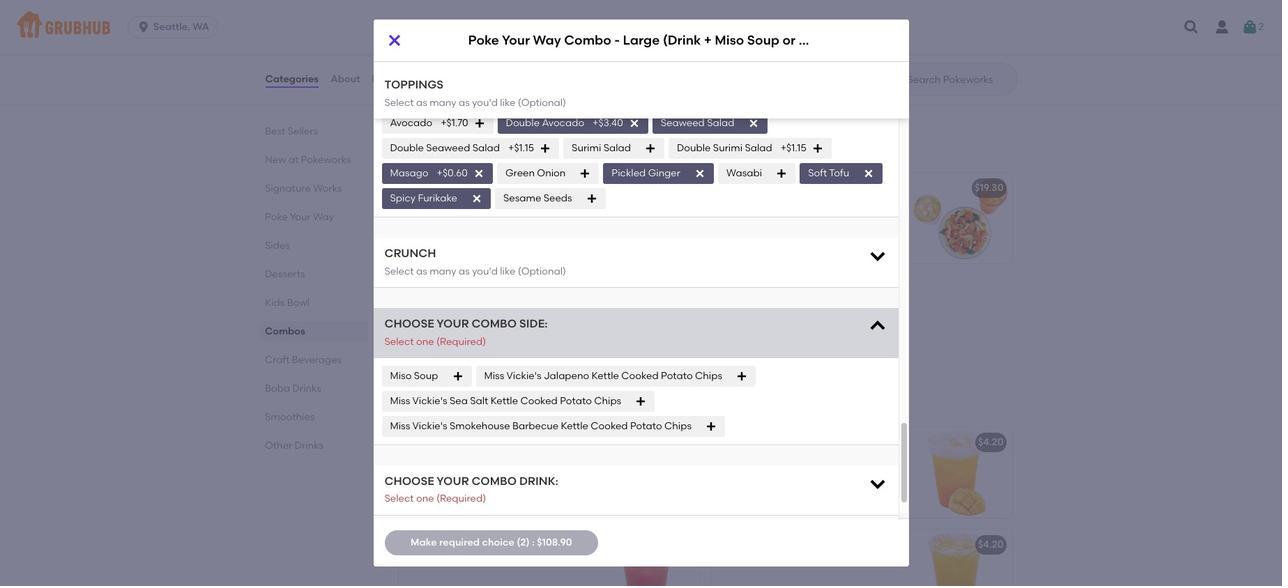 Task type: describe. For each thing, give the bounding box(es) containing it.
1 vertical spatial -
[[518, 285, 522, 297]]

your for side:
[[437, 317, 469, 331]]

sellers
[[287, 126, 318, 137]]

soft
[[809, 167, 827, 179]]

jalapeno
[[544, 370, 590, 382]]

svg image inside 2 button
[[1242, 19, 1259, 36]]

select inside crunch select as many as you'd like (optional)
[[385, 266, 414, 277]]

+$1.70
[[441, 117, 468, 129]]

toppings, inside three proteins with your choice of mix ins, toppings, and flavor.
[[444, 319, 488, 331]]

edamame,
[[407, 78, 459, 90]]

with inside three proteins with your choice of mix ins, toppings, and flavor.
[[477, 305, 497, 316]]

smokehouse
[[450, 420, 510, 432]]

proteins inside mix up to 2 proteins with your choice of base, mix-ins, toppings, and flavor.
[[772, 202, 811, 214]]

poke your way combo - large (drink + miso soup or kettle chips) image
[[595, 276, 700, 366]]

(required) for side:
[[437, 336, 486, 348]]

one for choose your combo drink:
[[416, 493, 434, 505]]

pickled ginger
[[612, 167, 681, 179]]

lilikoi
[[407, 437, 434, 449]]

chips for miss vickie's smokehouse barbecue kettle cooked potato chips
[[665, 420, 692, 432]]

kids bowl
[[265, 297, 309, 309]]

2 you'd from the top
[[472, 97, 498, 108]]

classic
[[513, 92, 547, 104]]

your inside three proteins with your choice of mix ins, toppings, and flavor.
[[499, 305, 520, 316]]

potato for miss vickie's smokehouse barbecue kettle cooked potato chips
[[630, 420, 662, 432]]

2 vertical spatial combo
[[480, 285, 515, 297]]

crisps,
[[407, 92, 437, 104]]

and inside three proteins with your choice of mix ins, toppings, and flavor.
[[491, 319, 509, 331]]

vickie's for jalapeno
[[507, 370, 542, 382]]

1 vertical spatial chips)
[[659, 182, 690, 194]]

lilikoi lemonade
[[407, 437, 488, 449]]

masago
[[390, 167, 429, 179]]

signature works combo (drink + miso soup or kettle chips)
[[407, 182, 690, 194]]

0 vertical spatial craft beverages
[[265, 354, 342, 366]]

about button
[[330, 54, 361, 105]]

wonton
[[523, 78, 559, 90]]

seattle, wa button
[[128, 16, 224, 38]]

smoothies
[[265, 412, 314, 423]]

sea
[[450, 395, 468, 407]]

sides
[[265, 240, 290, 252]]

cooked for miss vickie's smokehouse barbecue kettle cooked potato chips
[[591, 420, 628, 432]]

miss vickie's smokehouse barbecue kettle cooked potato chips
[[390, 420, 692, 432]]

0 vertical spatial poke
[[468, 32, 499, 48]]

vickie's for sea
[[413, 395, 447, 407]]

salad,
[[492, 78, 521, 90]]

drink:
[[520, 475, 559, 488]]

0 horizontal spatial beverages
[[292, 354, 342, 366]]

0 horizontal spatial craft
[[265, 354, 289, 366]]

choose your combo side: select one (required)
[[385, 317, 548, 348]]

seattle,
[[154, 21, 190, 33]]

2 many from the top
[[430, 97, 457, 108]]

chicken
[[407, 50, 446, 62]]

required
[[439, 537, 480, 549]]

$4.20 button
[[711, 530, 1012, 587]]

$108.90
[[537, 537, 572, 549]]

surimi
[[462, 78, 490, 90]]

mango lemonade image
[[908, 428, 1012, 518]]

with inside chicken or tofu with white rice, sweet corn, mandarin orange, edamame, surimi salad, wonton crisps, and pokeworks classic
[[481, 50, 501, 62]]

wasabi
[[727, 167, 762, 179]]

2 vertical spatial (drink
[[554, 285, 583, 297]]

toppings, inside mix up to 2 proteins with your choice of base, mix-ins, toppings, and flavor.
[[798, 216, 842, 228]]

double for double surimi salad
[[677, 142, 711, 154]]

2 toppings select as many as you'd like (optional) from the top
[[385, 78, 566, 108]]

svg image inside seattle, wa button
[[137, 20, 151, 34]]

miso soup
[[390, 370, 438, 382]]

miss for miss vickie's smokehouse barbecue kettle cooked potato chips
[[390, 420, 410, 432]]

lemonade for strawberry lemonade
[[462, 539, 514, 551]]

corn,
[[437, 64, 461, 76]]

best sellers
[[265, 126, 318, 137]]

you'd inside crunch select as many as you'd like (optional)
[[472, 266, 498, 277]]

signature for signature works
[[265, 183, 311, 195]]

as down corn,
[[459, 83, 470, 95]]

2 (optional) from the top
[[518, 97, 566, 108]]

2 horizontal spatial your
[[502, 32, 530, 48]]

at
[[288, 154, 298, 166]]

$4.20 for mango lemonade
[[979, 437, 1004, 449]]

pokeworks inside chicken or tofu with white rice, sweet corn, mandarin orange, edamame, surimi salad, wonton crisps, and pokeworks classic
[[460, 92, 510, 104]]

spicy
[[390, 193, 416, 204]]

signature works
[[265, 183, 342, 195]]

$19.30 for $19.30 +
[[659, 182, 688, 194]]

of inside three proteins with your choice of mix ins, toppings, and flavor.
[[557, 305, 566, 316]]

+$1.15 for double seaweed salad
[[509, 142, 534, 154]]

categories button
[[265, 54, 320, 105]]

vickie's for smokehouse
[[413, 420, 447, 432]]

ins, inside three proteins with your choice of mix ins, toppings, and flavor.
[[426, 319, 442, 331]]

1 surimi from the left
[[572, 142, 601, 154]]

1 (optional) from the top
[[518, 83, 566, 95]]

poke your way combo - regular (drink + miso soup or kettle chips) image
[[908, 173, 1012, 264]]

crunch select as many as you'd like (optional)
[[385, 247, 566, 277]]

up
[[738, 202, 750, 214]]

$4.20 for lilikoi lemonade
[[666, 437, 692, 449]]

new at pokeworks
[[265, 154, 351, 166]]

chicken or tofu with white rice, sweet corn, mandarin orange, edamame, surimi salad, wonton crisps, and pokeworks classic
[[407, 50, 559, 104]]

2 horizontal spatial way
[[533, 32, 561, 48]]

best
[[265, 126, 285, 137]]

1 horizontal spatial seaweed
[[661, 117, 705, 129]]

crunch
[[385, 247, 436, 260]]

miss for miss vickie's jalapeno kettle cooked potato chips
[[484, 370, 505, 382]]

+$1.15 for double surimi salad
[[781, 142, 807, 154]]

one for choose your combo side:
[[416, 336, 434, 348]]

0 vertical spatial potato
[[661, 370, 693, 382]]

2 vertical spatial poke
[[407, 285, 430, 297]]

1 vertical spatial (drink
[[526, 182, 555, 194]]

+$0.60
[[437, 167, 468, 179]]

three proteins with your choice of mix ins, toppings, and flavor.
[[407, 305, 566, 331]]

signature for signature works combo (drink + miso soup or kettle chips)
[[407, 182, 454, 194]]

about
[[331, 73, 360, 85]]

kids
[[265, 297, 285, 309]]

mango
[[719, 437, 753, 449]]

mix
[[719, 202, 735, 214]]

cooked for miss vickie's sea salt kettle cooked potato chips
[[521, 395, 558, 407]]

choice inside mix up to 2 proteins with your choice of base, mix-ins, toppings, and flavor.
[[858, 202, 890, 214]]

salt
[[470, 395, 489, 407]]

(required) for drink:
[[437, 493, 486, 505]]

wa
[[193, 21, 209, 33]]

double for double seaweed salad
[[390, 142, 424, 154]]

2 toppings from the top
[[385, 78, 444, 91]]

0 vertical spatial cooked
[[622, 370, 659, 382]]

0 vertical spatial -
[[615, 32, 620, 48]]

boba
[[265, 383, 290, 395]]

base,
[[731, 216, 757, 228]]

flavor
[[406, 10, 435, 22]]

and inside chicken or tofu with white rice, sweet corn, mandarin orange, edamame, surimi salad, wonton crisps, and pokeworks classic
[[439, 92, 458, 104]]

sesame seeds
[[504, 193, 572, 204]]

white
[[504, 50, 529, 62]]

ginger
[[648, 167, 681, 179]]

1 horizontal spatial craft
[[396, 395, 435, 412]]

$7.80
[[664, 30, 688, 42]]

0 horizontal spatial combos
[[265, 326, 305, 338]]

1 vertical spatial way
[[313, 211, 334, 223]]

bowl
[[287, 297, 309, 309]]

drinks for other drinks
[[294, 440, 323, 452]]

miss vickie's sea salt kettle cooked potato chips
[[390, 395, 622, 407]]

1 horizontal spatial way
[[456, 285, 477, 297]]

0 vertical spatial large
[[623, 32, 660, 48]]

spicy furikake
[[390, 193, 458, 204]]

double for double avocado
[[506, 117, 540, 129]]

mix up to 2 proteins with your choice of base, mix-ins, toppings, and flavor.
[[719, 202, 890, 242]]

categories
[[265, 73, 319, 85]]

0 vertical spatial poke your way combo - large (drink + miso soup or kettle chips)
[[468, 32, 881, 48]]

$4.20 inside $4.20 button
[[979, 539, 1004, 551]]

make required choice (2) : $108.90
[[411, 537, 572, 549]]

0 vertical spatial chips)
[[839, 32, 881, 48]]

0 vertical spatial combo
[[564, 32, 612, 48]]

side:
[[520, 317, 548, 331]]

1 vertical spatial large
[[524, 285, 552, 297]]

1 select from the top
[[385, 83, 414, 95]]



Task type: locate. For each thing, give the bounding box(es) containing it.
large left $7.80
[[623, 32, 660, 48]]

3 like from the top
[[500, 266, 516, 277]]

your down lilikoi lemonade
[[437, 475, 469, 488]]

$22.65
[[661, 285, 692, 297]]

seeds
[[544, 193, 572, 204]]

select down reviews
[[385, 97, 414, 108]]

0 vertical spatial and
[[439, 92, 458, 104]]

0 horizontal spatial $19.30
[[659, 182, 688, 194]]

works for signature works combo (drink + miso soup or kettle chips)
[[456, 182, 486, 194]]

beverages up smokehouse
[[438, 395, 516, 412]]

1 horizontal spatial surimi
[[713, 142, 743, 154]]

with up choose your combo side: select one (required) at the left of page
[[477, 305, 497, 316]]

1 horizontal spatial double
[[506, 117, 540, 129]]

cooked down miss vickie's jalapeno kettle cooked potato chips
[[591, 420, 628, 432]]

flavor. inside three proteins with your choice of mix ins, toppings, and flavor.
[[512, 319, 540, 331]]

like down salad, at top left
[[500, 97, 516, 108]]

0 vertical spatial 2
[[1259, 21, 1265, 33]]

works down new at pokeworks
[[313, 183, 342, 195]]

vickie's up lilikoi
[[413, 420, 447, 432]]

beverages
[[292, 354, 342, 366], [438, 395, 516, 412]]

avocado down "crisps,"
[[390, 117, 433, 129]]

surimi down +$3.40
[[572, 142, 601, 154]]

miss vickie's jalapeno kettle cooked potato chips
[[484, 370, 723, 382]]

combo for drink:
[[472, 475, 517, 488]]

0 horizontal spatial signature
[[265, 183, 311, 195]]

toppings down chicken
[[385, 64, 444, 78]]

miss
[[484, 370, 505, 382], [390, 395, 410, 407], [390, 420, 410, 432]]

level
[[437, 10, 462, 22]]

seaweed up double surimi salad
[[661, 117, 705, 129]]

1 many from the top
[[430, 83, 457, 95]]

strawberry
[[407, 539, 460, 551]]

double seaweed salad
[[390, 142, 500, 154]]

0 horizontal spatial chips
[[594, 395, 622, 407]]

craft
[[265, 354, 289, 366], [396, 395, 435, 412]]

lemonade down smokehouse
[[437, 437, 488, 449]]

1 vertical spatial flavor.
[[512, 319, 540, 331]]

1 horizontal spatial ins,
[[780, 216, 796, 228]]

like down mandarin
[[500, 83, 516, 95]]

$7.80 +
[[664, 30, 694, 42]]

craft beverages up smokehouse
[[396, 395, 516, 412]]

potato down miss vickie's jalapeno kettle cooked potato chips
[[630, 420, 662, 432]]

0 vertical spatial vickie's
[[507, 370, 542, 382]]

toppings select as many as you'd like (optional) down mandarin
[[385, 78, 566, 108]]

choose down 'three'
[[385, 317, 434, 331]]

beverages up boba drinks
[[292, 354, 342, 366]]

0 horizontal spatial seaweed
[[426, 142, 470, 154]]

1 horizontal spatial -
[[615, 32, 620, 48]]

0 horizontal spatial -
[[518, 285, 522, 297]]

toppings up "crisps,"
[[385, 78, 444, 91]]

2 avocado from the left
[[542, 117, 585, 129]]

your inside choose your combo side: select one (required)
[[437, 317, 469, 331]]

5 select from the top
[[385, 493, 414, 505]]

lemonade right mango
[[755, 437, 807, 449]]

1 horizontal spatial avocado
[[542, 117, 585, 129]]

1 horizontal spatial $19.30
[[975, 182, 1004, 194]]

- left $7.80
[[615, 32, 620, 48]]

like inside crunch select as many as you'd like (optional)
[[500, 266, 516, 277]]

2 surimi from the left
[[713, 142, 743, 154]]

2 horizontal spatial and
[[845, 216, 863, 228]]

select down mix
[[385, 336, 414, 348]]

avocado down classic
[[542, 117, 585, 129]]

2 vertical spatial choice
[[482, 537, 515, 549]]

(required)
[[437, 336, 486, 348], [437, 493, 486, 505]]

double up masago
[[390, 142, 424, 154]]

select up make
[[385, 493, 414, 505]]

proteins
[[772, 202, 811, 214], [436, 305, 475, 316]]

0 vertical spatial proteins
[[772, 202, 811, 214]]

works for signature works
[[313, 183, 342, 195]]

your
[[502, 32, 530, 48], [290, 211, 310, 223], [433, 285, 454, 297]]

combos
[[396, 140, 457, 158], [265, 326, 305, 338]]

choice inside three proteins with your choice of mix ins, toppings, and flavor.
[[522, 305, 554, 316]]

3 many from the top
[[430, 266, 457, 277]]

0 vertical spatial like
[[500, 83, 516, 95]]

1 horizontal spatial chips
[[665, 420, 692, 432]]

or inside chicken or tofu with white rice, sweet corn, mandarin orange, edamame, surimi salad, wonton crisps, and pokeworks classic
[[448, 50, 458, 62]]

choose inside choose your combo side: select one (required)
[[385, 317, 434, 331]]

2 one from the top
[[416, 493, 434, 505]]

chips
[[695, 370, 723, 382], [594, 395, 622, 407], [665, 420, 692, 432]]

signature down masago
[[407, 182, 454, 194]]

like
[[500, 83, 516, 95], [500, 97, 516, 108], [500, 266, 516, 277]]

lemonade for lilikoi lemonade
[[437, 437, 488, 449]]

combo inside choose your combo side: select one (required)
[[472, 317, 517, 331]]

1 horizontal spatial beverages
[[438, 395, 516, 412]]

sesame
[[504, 193, 542, 204]]

no flavor level
[[390, 10, 462, 22]]

2 vertical spatial cooked
[[591, 420, 628, 432]]

seaweed salad
[[661, 117, 735, 129]]

as up three proteins with your choice of mix ins, toppings, and flavor.
[[459, 266, 470, 277]]

1 vertical spatial craft beverages
[[396, 395, 516, 412]]

rice,
[[532, 50, 552, 62]]

poke your way combo - large (drink + miso soup or kettle chips)
[[468, 32, 881, 48], [407, 285, 719, 297]]

combo inside choose your combo drink: select one (required)
[[472, 475, 517, 488]]

as down surimi
[[459, 97, 470, 108]]

1 vertical spatial pokeworks
[[301, 154, 351, 166]]

1 horizontal spatial craft beverages
[[396, 395, 516, 412]]

way up rice,
[[533, 32, 561, 48]]

2 select from the top
[[385, 97, 414, 108]]

way down signature works
[[313, 211, 334, 223]]

your inside mix up to 2 proteins with your choice of base, mix-ins, toppings, and flavor.
[[835, 202, 856, 214]]

and down tofu
[[845, 216, 863, 228]]

1 you'd from the top
[[472, 83, 498, 95]]

you'd up three proteins with your choice of mix ins, toppings, and flavor.
[[472, 266, 498, 277]]

3 you'd from the top
[[472, 266, 498, 277]]

your down signature works
[[290, 211, 310, 223]]

cooked down poke your way combo - large (drink + miso soup or kettle chips) image
[[622, 370, 659, 382]]

+$1.15 right double surimi salad
[[781, 142, 807, 154]]

lemonade inside button
[[462, 539, 514, 551]]

choose inside choose your combo drink: select one (required)
[[385, 475, 434, 488]]

1 horizontal spatial poke
[[407, 285, 430, 297]]

proteins up choose your combo side: select one (required) at the left of page
[[436, 305, 475, 316]]

potato down poke your way combo - large (drink + miso soup or kettle chips) image
[[661, 370, 693, 382]]

as down sweet
[[416, 83, 427, 95]]

1 combo from the top
[[472, 317, 517, 331]]

vickie's left sea
[[413, 395, 447, 407]]

1 vertical spatial choose
[[385, 475, 434, 488]]

0 horizontal spatial your
[[290, 211, 310, 223]]

2 vertical spatial miss
[[390, 420, 410, 432]]

1 vertical spatial toppings
[[385, 78, 444, 91]]

0 horizontal spatial poke
[[265, 211, 288, 223]]

combos down kids bowl
[[265, 326, 305, 338]]

lilikoi lemonade image
[[595, 428, 700, 518]]

craft up boba
[[265, 354, 289, 366]]

furikake
[[418, 193, 458, 204]]

0 horizontal spatial ins,
[[426, 319, 442, 331]]

0 vertical spatial miss
[[484, 370, 505, 382]]

surimi up wasabi
[[713, 142, 743, 154]]

2 vertical spatial with
[[477, 305, 497, 316]]

drinks for boba drinks
[[292, 383, 321, 395]]

poke up 'three'
[[407, 285, 430, 297]]

your down tofu
[[835, 202, 856, 214]]

0 horizontal spatial of
[[557, 305, 566, 316]]

1 toppings select as many as you'd like (optional) from the top
[[385, 64, 566, 95]]

ins, inside mix up to 2 proteins with your choice of base, mix-ins, toppings, and flavor.
[[780, 216, 796, 228]]

sweet
[[407, 64, 435, 76]]

0 horizontal spatial 2
[[764, 202, 770, 214]]

2 vertical spatial chips)
[[688, 285, 719, 297]]

1 horizontal spatial works
[[456, 182, 486, 194]]

1 vertical spatial miss
[[390, 395, 410, 407]]

combos up masago
[[396, 140, 457, 158]]

proteins up mix-
[[772, 202, 811, 214]]

0 vertical spatial (optional)
[[518, 83, 566, 95]]

1 vertical spatial vickie's
[[413, 395, 447, 407]]

cooked up miss vickie's smokehouse barbecue kettle cooked potato chips
[[521, 395, 558, 407]]

desserts
[[265, 269, 305, 280]]

1 vertical spatial your
[[499, 305, 520, 316]]

1 vertical spatial drinks
[[294, 440, 323, 452]]

1 horizontal spatial pokeworks
[[460, 92, 510, 104]]

soup
[[748, 32, 780, 48], [590, 182, 614, 194], [618, 285, 643, 297], [414, 370, 438, 382]]

flavor.
[[719, 230, 748, 242], [512, 319, 540, 331]]

double
[[506, 117, 540, 129], [390, 142, 424, 154], [677, 142, 711, 154]]

poke your way
[[265, 211, 334, 223]]

2 like from the top
[[500, 97, 516, 108]]

0 vertical spatial seaweed
[[661, 117, 705, 129]]

2 horizontal spatial chips
[[695, 370, 723, 382]]

chips)
[[839, 32, 881, 48], [659, 182, 690, 194], [688, 285, 719, 297]]

1 vertical spatial your
[[290, 211, 310, 223]]

0 vertical spatial your
[[502, 32, 530, 48]]

you'd down surimi
[[472, 97, 498, 108]]

chips for miss vickie's sea salt kettle cooked potato chips
[[594, 395, 622, 407]]

2 vertical spatial your
[[433, 285, 454, 297]]

as down edamame,
[[416, 97, 427, 108]]

2 choose from the top
[[385, 475, 434, 488]]

select inside choose your combo side: select one (required)
[[385, 336, 414, 348]]

with inside mix up to 2 proteins with your choice of base, mix-ins, toppings, and flavor.
[[813, 202, 833, 214]]

4 select from the top
[[385, 336, 414, 348]]

(required) inside choose your combo side: select one (required)
[[437, 336, 486, 348]]

to
[[752, 202, 762, 214]]

1 +$1.15 from the left
[[509, 142, 534, 154]]

craft beverages up boba drinks
[[265, 354, 342, 366]]

cooked
[[622, 370, 659, 382], [521, 395, 558, 407], [591, 420, 628, 432]]

1 vertical spatial (optional)
[[518, 97, 566, 108]]

double down classic
[[506, 117, 540, 129]]

of down 'mix'
[[719, 216, 729, 228]]

1 horizontal spatial combos
[[396, 140, 457, 158]]

+$3.40
[[593, 117, 623, 129]]

2 inside mix up to 2 proteins with your choice of base, mix-ins, toppings, and flavor.
[[764, 202, 770, 214]]

your for drink:
[[437, 475, 469, 488]]

0 vertical spatial combos
[[396, 140, 457, 158]]

way down crunch select as many as you'd like (optional)
[[456, 285, 477, 297]]

0 vertical spatial of
[[719, 216, 729, 228]]

0 vertical spatial craft
[[265, 354, 289, 366]]

you'd down mandarin
[[472, 83, 498, 95]]

1 vertical spatial poke your way combo - large (drink + miso soup or kettle chips)
[[407, 285, 719, 297]]

potato for miss vickie's sea salt kettle cooked potato chips
[[560, 395, 592, 407]]

miss up the miss vickie's sea salt kettle cooked potato chips
[[484, 370, 505, 382]]

choose for choose your combo side:
[[385, 317, 434, 331]]

potato down jalapeno
[[560, 395, 592, 407]]

lilikoi green tea image
[[908, 530, 1012, 587]]

vickie's up the miss vickie's sea salt kettle cooked potato chips
[[507, 370, 542, 382]]

ins, right base,
[[780, 216, 796, 228]]

1 horizontal spatial and
[[491, 319, 509, 331]]

toppings, down soft
[[798, 216, 842, 228]]

2 (required) from the top
[[437, 493, 486, 505]]

your up 'three'
[[433, 285, 454, 297]]

1 vertical spatial cooked
[[521, 395, 558, 407]]

your right mix
[[437, 317, 469, 331]]

1 (required) from the top
[[437, 336, 486, 348]]

-
[[615, 32, 620, 48], [518, 285, 522, 297]]

2 horizontal spatial poke
[[468, 32, 499, 48]]

2 $19.30 from the left
[[975, 182, 1004, 194]]

+$1.15
[[509, 142, 534, 154], [781, 142, 807, 154]]

boba drinks
[[265, 383, 321, 395]]

surimi salad
[[572, 142, 631, 154]]

0 horizontal spatial avocado
[[390, 117, 433, 129]]

of inside mix up to 2 proteins with your choice of base, mix-ins, toppings, and flavor.
[[719, 216, 729, 228]]

0 vertical spatial way
[[533, 32, 561, 48]]

your inside choose your combo drink: select one (required)
[[437, 475, 469, 488]]

one inside choose your combo drink: select one (required)
[[416, 493, 434, 505]]

1 vertical spatial combo
[[488, 182, 524, 194]]

(2)
[[517, 537, 530, 549]]

combo left side:
[[472, 317, 517, 331]]

0 vertical spatial (drink
[[663, 32, 701, 48]]

1 horizontal spatial of
[[719, 216, 729, 228]]

works down the +$0.60
[[456, 182, 486, 194]]

as
[[416, 83, 427, 95], [459, 83, 470, 95], [416, 97, 427, 108], [459, 97, 470, 108], [416, 266, 427, 277], [459, 266, 470, 277]]

combo for side:
[[472, 317, 517, 331]]

2 horizontal spatial double
[[677, 142, 711, 154]]

kids bowl image
[[595, 21, 700, 112]]

with down soft
[[813, 202, 833, 214]]

surimi
[[572, 142, 601, 154], [713, 142, 743, 154]]

of up jalapeno
[[557, 305, 566, 316]]

0 vertical spatial your
[[437, 317, 469, 331]]

1 avocado from the left
[[390, 117, 433, 129]]

3 (optional) from the top
[[518, 266, 566, 277]]

$19.30 for $19.30
[[975, 182, 1004, 194]]

seaweed up the +$0.60
[[426, 142, 470, 154]]

poke up tofu
[[468, 32, 499, 48]]

drinks right other
[[294, 440, 323, 452]]

3 select from the top
[[385, 266, 414, 277]]

(optional) down wonton
[[518, 97, 566, 108]]

0 vertical spatial one
[[416, 336, 434, 348]]

many down crunch
[[430, 266, 457, 277]]

ins,
[[780, 216, 796, 228], [426, 319, 442, 331]]

many
[[430, 83, 457, 95], [430, 97, 457, 108], [430, 266, 457, 277]]

1 vertical spatial your
[[437, 475, 469, 488]]

your up the "white"
[[502, 32, 530, 48]]

three
[[407, 305, 434, 316]]

craft down the miso soup
[[396, 395, 435, 412]]

1 vertical spatial with
[[813, 202, 833, 214]]

many down edamame,
[[430, 97, 457, 108]]

1 horizontal spatial your
[[835, 202, 856, 214]]

1 horizontal spatial proteins
[[772, 202, 811, 214]]

ins, right mix
[[426, 319, 442, 331]]

svg image
[[137, 20, 151, 34], [386, 32, 403, 49], [540, 143, 551, 154], [645, 143, 656, 154], [474, 168, 485, 179], [471, 193, 483, 205], [868, 317, 888, 336], [737, 371, 748, 382], [636, 396, 647, 407], [706, 421, 717, 432], [868, 474, 888, 494]]

1 vertical spatial poke
[[265, 211, 288, 223]]

your
[[835, 202, 856, 214], [499, 305, 520, 316]]

toppings,
[[798, 216, 842, 228], [444, 319, 488, 331]]

with up mandarin
[[481, 50, 501, 62]]

:
[[532, 537, 535, 549]]

toppings select as many as you'd like (optional) down tofu
[[385, 64, 566, 95]]

tofu
[[830, 167, 850, 179]]

svg image
[[476, 11, 487, 22], [1184, 19, 1200, 36], [1242, 19, 1259, 36], [474, 118, 485, 129], [629, 118, 640, 129], [749, 118, 760, 129], [812, 143, 824, 154], [580, 168, 591, 179], [695, 168, 706, 179], [776, 168, 788, 179], [864, 168, 875, 179], [586, 193, 598, 205], [868, 246, 888, 266], [452, 371, 464, 382]]

one down mix
[[416, 336, 434, 348]]

orange,
[[512, 64, 549, 76]]

like up three proteins with your choice of mix ins, toppings, and flavor.
[[500, 266, 516, 277]]

1 $19.30 from the left
[[659, 182, 688, 194]]

1 toppings from the top
[[385, 64, 444, 78]]

choose down lilikoi
[[385, 475, 434, 488]]

double avocado
[[506, 117, 585, 129]]

double surimi salad
[[677, 142, 773, 154]]

works
[[456, 182, 486, 194], [313, 183, 342, 195]]

and left side:
[[491, 319, 509, 331]]

select down crunch
[[385, 266, 414, 277]]

mandarin
[[463, 64, 510, 76]]

vickie's
[[507, 370, 542, 382], [413, 395, 447, 407], [413, 420, 447, 432]]

(required) down three proteins with your choice of mix ins, toppings, and flavor.
[[437, 336, 486, 348]]

and down edamame,
[[439, 92, 458, 104]]

one up make
[[416, 493, 434, 505]]

strawberry lemonade button
[[399, 530, 700, 587]]

1 like from the top
[[500, 83, 516, 95]]

drinks right boba
[[292, 383, 321, 395]]

Search Pokeworks search field
[[906, 73, 1013, 86]]

pokeworks down surimi
[[460, 92, 510, 104]]

select down sweet
[[385, 83, 414, 95]]

select inside choose your combo drink: select one (required)
[[385, 493, 414, 505]]

or
[[783, 32, 796, 48], [448, 50, 458, 62], [616, 182, 626, 194], [645, 285, 655, 297]]

combo left drink:
[[472, 475, 517, 488]]

miss up lilikoi
[[390, 420, 410, 432]]

lemonade
[[437, 437, 488, 449], [755, 437, 807, 449], [462, 539, 514, 551]]

main navigation navigation
[[0, 0, 1283, 54]]

toppings, right mix
[[444, 319, 488, 331]]

1 choose from the top
[[385, 317, 434, 331]]

0 vertical spatial your
[[835, 202, 856, 214]]

(required) inside choose your combo drink: select one (required)
[[437, 493, 486, 505]]

make
[[411, 537, 437, 549]]

2 +$1.15 from the left
[[781, 142, 807, 154]]

and inside mix up to 2 proteins with your choice of base, mix-ins, toppings, and flavor.
[[845, 216, 863, 228]]

reviews button
[[371, 54, 412, 105]]

lemonade for mango lemonade
[[755, 437, 807, 449]]

other
[[265, 440, 292, 452]]

0 horizontal spatial way
[[313, 211, 334, 223]]

1 horizontal spatial toppings,
[[798, 216, 842, 228]]

lemonade left (2)
[[462, 539, 514, 551]]

onion
[[537, 167, 566, 179]]

miss for miss vickie's sea salt kettle cooked potato chips
[[390, 395, 410, 407]]

0 horizontal spatial +$1.15
[[509, 142, 534, 154]]

proteins inside three proteins with your choice of mix ins, toppings, and flavor.
[[436, 305, 475, 316]]

(optional) inside crunch select as many as you'd like (optional)
[[518, 266, 566, 277]]

choose for choose your combo drink:
[[385, 475, 434, 488]]

toppings select as many as you'd like (optional)
[[385, 64, 566, 95], [385, 78, 566, 108]]

reviews
[[372, 73, 411, 85]]

- up side:
[[518, 285, 522, 297]]

flavor. inside mix up to 2 proteins with your choice of base, mix-ins, toppings, and flavor.
[[719, 230, 748, 242]]

1 vertical spatial ins,
[[426, 319, 442, 331]]

with
[[481, 50, 501, 62], [813, 202, 833, 214], [477, 305, 497, 316]]

miso
[[715, 32, 745, 48], [565, 182, 587, 194], [594, 285, 616, 297], [390, 370, 412, 382]]

2 your from the top
[[437, 475, 469, 488]]

green onion
[[506, 167, 566, 179]]

0 vertical spatial combo
[[472, 317, 517, 331]]

craft beverages
[[265, 354, 342, 366], [396, 395, 516, 412]]

mix
[[407, 319, 424, 331]]

your up side:
[[499, 305, 520, 316]]

barbecue
[[513, 420, 559, 432]]

2 vertical spatial many
[[430, 266, 457, 277]]

0 vertical spatial toppings,
[[798, 216, 842, 228]]

1 vertical spatial craft
[[396, 395, 435, 412]]

1 one from the top
[[416, 336, 434, 348]]

(optional) up side:
[[518, 266, 566, 277]]

new
[[265, 154, 286, 166]]

0 vertical spatial chips
[[695, 370, 723, 382]]

signature works combo (drink + miso soup or kettle chips) image
[[595, 173, 700, 264]]

many inside crunch select as many as you'd like (optional)
[[430, 266, 457, 277]]

0 horizontal spatial double
[[390, 142, 424, 154]]

2 combo from the top
[[472, 475, 517, 488]]

your
[[437, 317, 469, 331], [437, 475, 469, 488]]

0 horizontal spatial large
[[524, 285, 552, 297]]

poke up sides
[[265, 211, 288, 223]]

1 horizontal spatial 2
[[1259, 21, 1265, 33]]

double down seaweed salad
[[677, 142, 711, 154]]

signature down at
[[265, 183, 311, 195]]

1 horizontal spatial signature
[[407, 182, 454, 194]]

tofu
[[460, 50, 479, 62]]

1 your from the top
[[437, 317, 469, 331]]

0 horizontal spatial your
[[499, 305, 520, 316]]

2 vertical spatial like
[[500, 266, 516, 277]]

one inside choose your combo side: select one (required)
[[416, 336, 434, 348]]

1 horizontal spatial flavor.
[[719, 230, 748, 242]]

strawberry lemonade image
[[595, 530, 700, 587]]

pokeworks
[[460, 92, 510, 104], [301, 154, 351, 166]]

1 horizontal spatial choice
[[522, 305, 554, 316]]

you'd
[[472, 83, 498, 95], [472, 97, 498, 108], [472, 266, 498, 277]]

as down crunch
[[416, 266, 427, 277]]

$19.30 +
[[659, 182, 694, 194]]

2 inside button
[[1259, 21, 1265, 33]]



Task type: vqa. For each thing, say whether or not it's contained in the screenshot.
Spicy Furikake
yes



